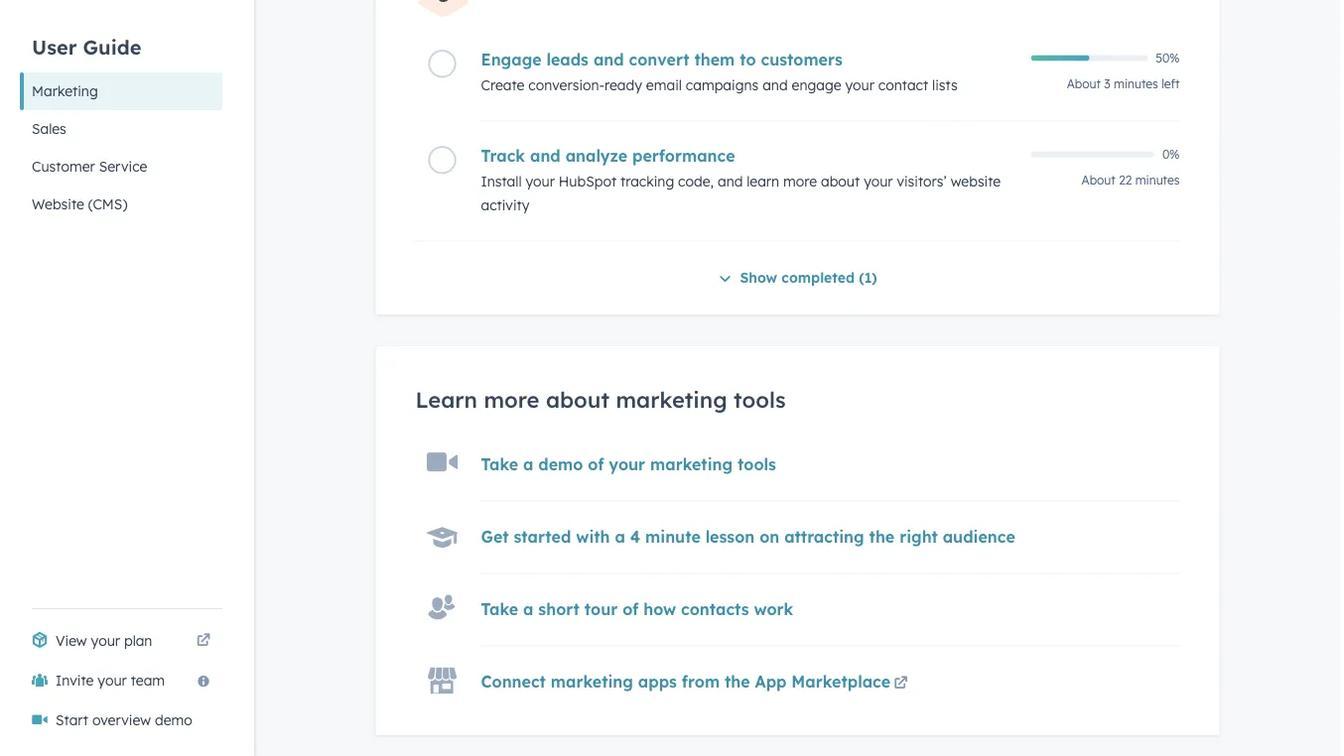 Task type: locate. For each thing, give the bounding box(es) containing it.
0 vertical spatial a
[[523, 454, 534, 474]]

analyze
[[566, 145, 628, 165]]

1 vertical spatial link opens in a new window image
[[894, 672, 908, 696]]

to
[[740, 49, 756, 69]]

50%
[[1156, 51, 1180, 65]]

marketing up the "minute"
[[650, 454, 733, 474]]

1 take from the top
[[481, 454, 519, 474]]

0 vertical spatial about
[[821, 172, 860, 190]]

start overview demo
[[56, 712, 192, 729]]

link opens in a new window image right marketplace
[[894, 672, 908, 696]]

more right 'learn'
[[484, 386, 540, 414]]

link opens in a new window image
[[197, 635, 211, 648], [894, 672, 908, 696]]

minutes right the 3
[[1114, 76, 1159, 91]]

the left right
[[870, 527, 895, 547]]

your left plan
[[91, 633, 120, 650]]

0 horizontal spatial demo
[[155, 712, 192, 729]]

performance
[[633, 145, 735, 165]]

0 vertical spatial take
[[481, 454, 519, 474]]

0 horizontal spatial about
[[546, 386, 610, 414]]

tracking
[[621, 172, 675, 190]]

hubspot
[[559, 172, 617, 190]]

user
[[32, 34, 77, 59]]

with
[[576, 527, 610, 547]]

conversion-
[[529, 76, 605, 93]]

a
[[523, 454, 534, 474], [615, 527, 626, 547], [523, 599, 534, 619]]

0 horizontal spatial of
[[588, 454, 604, 474]]

0 horizontal spatial the
[[725, 672, 750, 692]]

marketing
[[32, 82, 98, 100]]

0 vertical spatial link opens in a new window image
[[197, 630, 211, 653]]

customers
[[761, 49, 843, 69]]

completed
[[782, 269, 855, 286]]

of left how at bottom
[[623, 599, 639, 619]]

1 vertical spatial about
[[1082, 172, 1116, 187]]

0 vertical spatial demo
[[539, 454, 583, 474]]

1 horizontal spatial link opens in a new window image
[[894, 677, 908, 691]]

minutes down '0%'
[[1136, 172, 1180, 187]]

take up get
[[481, 454, 519, 474]]

0 vertical spatial more
[[784, 172, 817, 190]]

right
[[900, 527, 938, 547]]

1 horizontal spatial of
[[623, 599, 639, 619]]

(1)
[[859, 269, 877, 286]]

1 vertical spatial take
[[481, 599, 519, 619]]

about up take a demo of your marketing tools
[[546, 386, 610, 414]]

minute
[[646, 527, 701, 547]]

1 vertical spatial more
[[484, 386, 540, 414]]

app
[[755, 672, 787, 692]]

started
[[514, 527, 571, 547]]

tools
[[734, 386, 786, 414], [738, 454, 777, 474]]

take for take a demo of your marketing tools
[[481, 454, 519, 474]]

a up started at left
[[523, 454, 534, 474]]

and down track and analyze performance button
[[718, 172, 743, 190]]

1 horizontal spatial the
[[870, 527, 895, 547]]

1 vertical spatial tools
[[738, 454, 777, 474]]

22
[[1119, 172, 1132, 187]]

link opens in a new window image inside connect marketing apps from the app marketplace link
[[894, 677, 908, 691]]

about
[[821, 172, 860, 190], [546, 386, 610, 414]]

1 vertical spatial link opens in a new window image
[[894, 677, 908, 691]]

contact
[[879, 76, 929, 93]]

install
[[481, 172, 522, 190]]

convert
[[629, 49, 690, 69]]

1 vertical spatial demo
[[155, 712, 192, 729]]

show
[[740, 269, 778, 286]]

2 take from the top
[[481, 599, 519, 619]]

link opens in a new window image right plan
[[197, 630, 211, 653]]

take a short tour of how contacts work
[[481, 599, 794, 619]]

link opens in a new window image right marketplace
[[894, 677, 908, 691]]

them
[[695, 49, 735, 69]]

track and analyze performance install your hubspot tracking code, and learn more about your visitors' website activity
[[481, 145, 1001, 213]]

track and analyze performance button
[[481, 145, 1019, 165]]

plan
[[124, 633, 152, 650]]

left
[[1162, 76, 1180, 91]]

1 vertical spatial marketing
[[650, 454, 733, 474]]

[object object] complete progress bar
[[1031, 55, 1090, 61]]

1 horizontal spatial more
[[784, 172, 817, 190]]

your right engage
[[846, 76, 875, 93]]

sales button
[[20, 110, 222, 148]]

engage leads and convert them to customers create conversion-ready email campaigns and engage your contact lists
[[481, 49, 958, 93]]

minutes for track and analyze performance
[[1136, 172, 1180, 187]]

1 horizontal spatial demo
[[539, 454, 583, 474]]

0 vertical spatial of
[[588, 454, 604, 474]]

and up ready
[[594, 49, 624, 69]]

take a demo of your marketing tools
[[481, 454, 777, 474]]

marketing
[[616, 386, 728, 414], [650, 454, 733, 474], [551, 672, 634, 692]]

start overview demo link
[[20, 701, 222, 741]]

the left app
[[725, 672, 750, 692]]

more
[[784, 172, 817, 190], [484, 386, 540, 414]]

marketing left apps
[[551, 672, 634, 692]]

0 vertical spatial minutes
[[1114, 76, 1159, 91]]

audience
[[943, 527, 1016, 547]]

more right learn
[[784, 172, 817, 190]]

minutes
[[1114, 76, 1159, 91], [1136, 172, 1180, 187]]

of
[[588, 454, 604, 474], [623, 599, 639, 619]]

link opens in a new window image
[[197, 630, 211, 653], [894, 677, 908, 691]]

website
[[951, 172, 1001, 190]]

and
[[594, 49, 624, 69], [763, 76, 788, 93], [530, 145, 561, 165], [718, 172, 743, 190]]

take left short
[[481, 599, 519, 619]]

0 horizontal spatial link opens in a new window image
[[197, 630, 211, 653]]

a left short
[[523, 599, 534, 619]]

connect
[[481, 672, 546, 692]]

connect marketing apps from the app marketplace
[[481, 672, 891, 692]]

your down the learn more about marketing tools
[[609, 454, 646, 474]]

view your plan link
[[20, 622, 222, 661]]

2 vertical spatial a
[[523, 599, 534, 619]]

how
[[644, 599, 676, 619]]

customer service
[[32, 158, 147, 175]]

0 vertical spatial link opens in a new window image
[[197, 635, 211, 648]]

link opens in a new window image right plan
[[197, 635, 211, 648]]

customer service button
[[20, 148, 222, 186]]

your left team
[[98, 672, 127, 690]]

take
[[481, 454, 519, 474], [481, 599, 519, 619]]

0 horizontal spatial more
[[484, 386, 540, 414]]

marketplace
[[792, 672, 891, 692]]

1 vertical spatial minutes
[[1136, 172, 1180, 187]]

0 horizontal spatial link opens in a new window image
[[197, 635, 211, 648]]

1 horizontal spatial about
[[821, 172, 860, 190]]

about 22 minutes
[[1082, 172, 1180, 187]]

demo down team
[[155, 712, 192, 729]]

about right learn
[[821, 172, 860, 190]]

show completed (1) button
[[718, 266, 877, 291]]

about left 22
[[1082, 172, 1116, 187]]

get started with a 4 minute lesson on attracting the right audience link
[[481, 527, 1016, 547]]

marketing up take a demo of your marketing tools
[[616, 386, 728, 414]]

code,
[[678, 172, 714, 190]]

overview
[[92, 712, 151, 729]]

about left the 3
[[1067, 76, 1101, 91]]

about 3 minutes left
[[1067, 76, 1180, 91]]

lists
[[933, 76, 958, 93]]

connect marketing apps from the app marketplace link
[[481, 672, 912, 696]]

1 vertical spatial the
[[725, 672, 750, 692]]

demo up started at left
[[539, 454, 583, 474]]

of down the learn more about marketing tools
[[588, 454, 604, 474]]

minutes for engage leads and convert them to customers
[[1114, 76, 1159, 91]]

view your plan
[[56, 633, 152, 650]]

about
[[1067, 76, 1101, 91], [1082, 172, 1116, 187]]

0 vertical spatial tools
[[734, 386, 786, 414]]

a left 4 at the left bottom
[[615, 527, 626, 547]]

user guide views element
[[20, 0, 222, 223]]

0 vertical spatial about
[[1067, 76, 1101, 91]]

1 horizontal spatial link opens in a new window image
[[894, 672, 908, 696]]

demo
[[539, 454, 583, 474], [155, 712, 192, 729]]

user guide
[[32, 34, 142, 59]]

link opens in a new window image inside view your plan link
[[197, 630, 211, 653]]



Task type: vqa. For each thing, say whether or not it's contained in the screenshot.
MENU
no



Task type: describe. For each thing, give the bounding box(es) containing it.
work
[[754, 599, 794, 619]]

ready
[[605, 76, 642, 93]]

1 vertical spatial about
[[546, 386, 610, 414]]

visitors'
[[897, 172, 947, 190]]

leads
[[547, 49, 589, 69]]

0%
[[1163, 147, 1180, 162]]

learn
[[416, 386, 478, 414]]

demo for overview
[[155, 712, 192, 729]]

customer
[[32, 158, 95, 175]]

link opens in a new window image inside view your plan link
[[197, 635, 211, 648]]

4
[[630, 527, 641, 547]]

team
[[131, 672, 165, 690]]

about for engage leads and convert them to customers
[[1067, 76, 1101, 91]]

engage
[[481, 49, 542, 69]]

track
[[481, 145, 525, 165]]

engage
[[792, 76, 842, 93]]

learn
[[747, 172, 780, 190]]

0 vertical spatial marketing
[[616, 386, 728, 414]]

on
[[760, 527, 780, 547]]

website (cms) button
[[20, 186, 222, 223]]

view
[[56, 633, 87, 650]]

service
[[99, 158, 147, 175]]

about inside track and analyze performance install your hubspot tracking code, and learn more about your visitors' website activity
[[821, 172, 860, 190]]

demo for a
[[539, 454, 583, 474]]

email
[[646, 76, 682, 93]]

invite your team
[[56, 672, 165, 690]]

website (cms)
[[32, 196, 128, 213]]

short
[[539, 599, 580, 619]]

engage leads and convert them to customers button
[[481, 49, 1019, 69]]

about for track and analyze performance
[[1082, 172, 1116, 187]]

take a demo of your marketing tools link
[[481, 454, 777, 474]]

website
[[32, 196, 84, 213]]

attracting
[[785, 527, 865, 547]]

and down engage leads and convert them to customers button
[[763, 76, 788, 93]]

1 vertical spatial of
[[623, 599, 639, 619]]

activity
[[481, 196, 530, 213]]

3
[[1105, 76, 1111, 91]]

contacts
[[681, 599, 749, 619]]

(cms)
[[88, 196, 128, 213]]

get started with a 4 minute lesson on attracting the right audience
[[481, 527, 1016, 547]]

campaigns
[[686, 76, 759, 93]]

your left visitors'
[[864, 172, 893, 190]]

0 vertical spatial the
[[870, 527, 895, 547]]

learn more about marketing tools
[[416, 386, 786, 414]]

show completed (1)
[[740, 269, 877, 286]]

start
[[56, 712, 88, 729]]

your right 'install'
[[526, 172, 555, 190]]

a for short
[[523, 599, 534, 619]]

tour
[[585, 599, 618, 619]]

invite your team button
[[20, 661, 222, 701]]

apps
[[638, 672, 677, 692]]

invite
[[56, 672, 94, 690]]

link opens in a new window image inside connect marketing apps from the app marketplace link
[[894, 672, 908, 696]]

create
[[481, 76, 525, 93]]

your inside button
[[98, 672, 127, 690]]

1 vertical spatial a
[[615, 527, 626, 547]]

sales
[[32, 120, 66, 138]]

2 vertical spatial marketing
[[551, 672, 634, 692]]

marketing button
[[20, 72, 222, 110]]

and right track
[[530, 145, 561, 165]]

a for demo
[[523, 454, 534, 474]]

take a short tour of how contacts work link
[[481, 599, 794, 619]]

from
[[682, 672, 720, 692]]

more inside track and analyze performance install your hubspot tracking code, and learn more about your visitors' website activity
[[784, 172, 817, 190]]

your inside engage leads and convert them to customers create conversion-ready email campaigns and engage your contact lists
[[846, 76, 875, 93]]

take for take a short tour of how contacts work
[[481, 599, 519, 619]]

guide
[[83, 34, 142, 59]]

get
[[481, 527, 509, 547]]

lesson
[[706, 527, 755, 547]]

the inside connect marketing apps from the app marketplace link
[[725, 672, 750, 692]]



